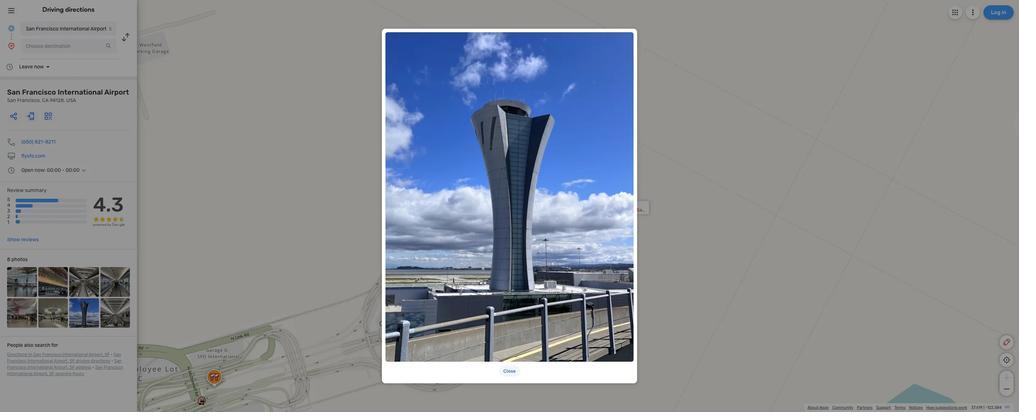 Task type: locate. For each thing, give the bounding box(es) containing it.
leave
[[19, 64, 33, 70]]

ca
[[42, 98, 49, 104], [614, 213, 620, 218]]

reviews
[[21, 237, 39, 243]]

Choose destination text field
[[21, 39, 116, 53]]

show
[[7, 237, 20, 243]]

san inside "button"
[[26, 26, 35, 32]]

0 vertical spatial ca
[[42, 98, 49, 104]]

directions
[[65, 6, 95, 13], [91, 359, 110, 364]]

0 vertical spatial airport
[[90, 26, 107, 32]]

usa inside san francisco international airport san francisco, ca 94128, usa
[[66, 98, 76, 104]]

airport
[[90, 26, 107, 32], [104, 88, 129, 97]]

open
[[21, 168, 33, 174]]

international inside 'san francisco international airport, san francisco, ca 94128, usa'
[[591, 208, 619, 213]]

international inside san francisco international airport san francisco, ca 94128, usa
[[58, 88, 103, 97]]

1 vertical spatial ca
[[614, 213, 620, 218]]

international inside "button"
[[60, 26, 89, 32]]

0 vertical spatial 94128,
[[50, 98, 65, 104]]

1 horizontal spatial ca
[[614, 213, 620, 218]]

37.619 | -122.384
[[972, 406, 1002, 411]]

francisco for san francisco international airport san francisco, ca 94128, usa
[[22, 88, 56, 97]]

search
[[35, 343, 50, 349]]

directions up san francisco international airport "button"
[[65, 6, 95, 13]]

partners link
[[857, 406, 873, 411]]

1 vertical spatial usa
[[637, 213, 646, 218]]

international
[[60, 26, 89, 32], [58, 88, 103, 97], [591, 208, 619, 213], [62, 353, 88, 358], [27, 359, 53, 364], [27, 366, 53, 371], [7, 372, 33, 377]]

airport, inside san francisco international airport, sf driving directions
[[54, 359, 69, 364]]

flysfo.com
[[21, 153, 45, 159]]

francisco inside san francisco international airport "button"
[[36, 26, 58, 32]]

94128, inside 'san francisco international airport, san francisco, ca 94128, usa'
[[621, 213, 636, 218]]

0 horizontal spatial 94128,
[[50, 98, 65, 104]]

san for san francisco international airport
[[26, 26, 35, 32]]

suggestions
[[936, 406, 958, 411]]

94128,
[[50, 98, 65, 104], [621, 213, 636, 218]]

-
[[62, 168, 64, 174], [986, 406, 987, 411]]

san for san francisco international airport, sf driving directions
[[113, 353, 121, 358]]

2
[[7, 214, 10, 220]]

4
[[7, 203, 10, 209]]

francisco,
[[17, 98, 41, 104], [591, 213, 613, 218]]

about waze link
[[808, 406, 829, 411]]

image 2 of san francisco international airport, sf image
[[38, 268, 68, 297]]

usa inside 'san francisco international airport, san francisco, ca 94128, usa'
[[637, 213, 646, 218]]

sf for opening
[[49, 372, 54, 377]]

san for san francisco international airport san francisco, ca 94128, usa
[[7, 88, 20, 97]]

ca inside san francisco international airport san francisco, ca 94128, usa
[[42, 98, 49, 104]]

link image
[[1005, 405, 1010, 411]]

international for san francisco international airport, san francisco, ca 94128, usa
[[591, 208, 619, 213]]

how
[[927, 406, 935, 411]]

sf inside san francisco international airport, sf address
[[70, 366, 75, 371]]

san for san francisco international airport, sf opening hours
[[95, 366, 103, 371]]

airport inside san francisco international airport "button"
[[90, 26, 107, 32]]

international for san francisco international airport san francisco, ca 94128, usa
[[58, 88, 103, 97]]

airport, inside san francisco international airport, sf address
[[54, 366, 69, 371]]

8
[[7, 257, 10, 263]]

airport,
[[620, 208, 636, 213], [89, 353, 104, 358], [54, 359, 69, 364], [54, 366, 69, 371], [33, 372, 48, 377]]

francisco inside san francisco international airport, sf driving directions
[[7, 359, 26, 364]]

|
[[984, 406, 985, 411]]

ca for airport,
[[614, 213, 620, 218]]

1 vertical spatial -
[[986, 406, 987, 411]]

show reviews
[[7, 237, 39, 243]]

1 vertical spatial 94128,
[[621, 213, 636, 218]]

san for san francisco international airport, san francisco, ca 94128, usa
[[591, 203, 599, 208]]

international inside san francisco international airport, sf driving directions
[[27, 359, 53, 364]]

0 horizontal spatial francisco,
[[17, 98, 41, 104]]

ca inside 'san francisco international airport, san francisco, ca 94128, usa'
[[614, 213, 620, 218]]

1 horizontal spatial 00:00
[[66, 168, 80, 174]]

community
[[833, 406, 854, 411]]

0 vertical spatial -
[[62, 168, 64, 174]]

usa
[[66, 98, 76, 104], [637, 213, 646, 218]]

(650) 821-8211 link
[[21, 139, 56, 145]]

san francisco international airport, sf opening hours
[[7, 366, 123, 377]]

1 horizontal spatial usa
[[637, 213, 646, 218]]

san francisco international airport, sf driving directions
[[7, 353, 121, 364]]

francisco inside the san francisco international airport, sf opening hours
[[104, 366, 123, 371]]

image 7 of san francisco international airport, sf image
[[69, 299, 99, 328]]

pencil image
[[1003, 339, 1011, 347]]

3
[[7, 209, 10, 215]]

san inside san francisco international airport, sf address
[[114, 359, 122, 364]]

image 3 of san francisco international airport, sf image
[[69, 268, 99, 297]]

chevron down image
[[80, 168, 88, 174]]

0 vertical spatial francisco,
[[17, 98, 41, 104]]

1 vertical spatial francisco,
[[591, 213, 613, 218]]

- left "chevron down" image at the left top
[[62, 168, 64, 174]]

san
[[26, 26, 35, 32], [7, 88, 20, 97], [7, 98, 16, 104], [591, 203, 599, 208], [637, 208, 645, 213], [33, 353, 41, 358], [113, 353, 121, 358], [114, 359, 122, 364], [95, 366, 103, 371]]

terms
[[895, 406, 906, 411]]

1 vertical spatial airport
[[104, 88, 129, 97]]

francisco inside san francisco international airport san francisco, ca 94128, usa
[[22, 88, 56, 97]]

image 5 of san francisco international airport, sf image
[[7, 299, 37, 328]]

94128, for airport
[[50, 98, 65, 104]]

francisco
[[36, 26, 58, 32], [22, 88, 56, 97], [600, 203, 621, 208], [42, 353, 61, 358], [7, 359, 26, 364], [7, 366, 26, 371], [104, 366, 123, 371]]

0 horizontal spatial 00:00
[[47, 168, 61, 174]]

partners
[[857, 406, 873, 411]]

airport, for ca
[[620, 208, 636, 213]]

international inside san francisco international airport, sf address
[[27, 366, 53, 371]]

airport inside san francisco international airport san francisco, ca 94128, usa
[[104, 88, 129, 97]]

4.3
[[93, 194, 124, 217]]

- right |
[[986, 406, 987, 411]]

directions
[[7, 353, 27, 358]]

about
[[808, 406, 819, 411]]

sf
[[105, 353, 110, 358], [70, 359, 75, 364], [70, 366, 75, 371], [49, 372, 54, 377]]

2 00:00 from the left
[[66, 168, 80, 174]]

open now: 00:00 - 00:00
[[21, 168, 80, 174]]

0 vertical spatial usa
[[66, 98, 76, 104]]

1 horizontal spatial francisco,
[[591, 213, 613, 218]]

0 horizontal spatial -
[[62, 168, 64, 174]]

international inside the san francisco international airport, sf opening hours
[[7, 372, 33, 377]]

driving
[[42, 6, 64, 13]]

hours
[[73, 372, 84, 377]]

francisco, inside 'san francisco international airport, san francisco, ca 94128, usa'
[[591, 213, 613, 218]]

0 horizontal spatial ca
[[42, 98, 49, 104]]

san francisco international airport san francisco, ca 94128, usa
[[7, 88, 129, 104]]

san francisco international airport, sf driving directions link
[[7, 353, 121, 364]]

airport, for hours
[[33, 372, 48, 377]]

airport, inside 'san francisco international airport, san francisco, ca 94128, usa'
[[620, 208, 636, 213]]

leave now
[[19, 64, 44, 70]]

current location image
[[7, 24, 16, 33]]

directions right driving
[[91, 359, 110, 364]]

review summary
[[7, 188, 47, 194]]

ca for airport
[[42, 98, 49, 104]]

francisco, inside san francisco international airport san francisco, ca 94128, usa
[[17, 98, 41, 104]]

san francisco international airport, sf address
[[7, 359, 122, 371]]

1 vertical spatial directions
[[91, 359, 110, 364]]

8211
[[45, 139, 56, 145]]

airport for san francisco international airport
[[90, 26, 107, 32]]

37.619
[[972, 406, 983, 411]]

waze
[[820, 406, 829, 411]]

community link
[[833, 406, 854, 411]]

about waze community partners support terms notices how suggestions work
[[808, 406, 967, 411]]

00:00
[[47, 168, 61, 174], [66, 168, 80, 174]]

san inside the san francisco international airport, sf opening hours
[[95, 366, 103, 371]]

94128, inside san francisco international airport san francisco, ca 94128, usa
[[50, 98, 65, 104]]

now
[[34, 64, 44, 70]]

support link
[[876, 406, 891, 411]]

open now: 00:00 - 00:00 button
[[21, 168, 88, 174]]

francisco inside 'san francisco international airport, san francisco, ca 94128, usa'
[[600, 203, 621, 208]]

0 horizontal spatial usa
[[66, 98, 76, 104]]

airport, inside the san francisco international airport, sf opening hours
[[33, 372, 48, 377]]

1 horizontal spatial -
[[986, 406, 987, 411]]

francisco for san francisco international airport, sf address
[[7, 366, 26, 371]]

(650) 821-8211
[[21, 139, 56, 145]]

1 horizontal spatial 94128,
[[621, 213, 636, 218]]

sf inside san francisco international airport, sf driving directions
[[70, 359, 75, 364]]

notices link
[[909, 406, 923, 411]]

flysfo.com link
[[21, 153, 45, 159]]

francisco inside san francisco international airport, sf address
[[7, 366, 26, 371]]

terms link
[[895, 406, 906, 411]]

sf inside the san francisco international airport, sf opening hours
[[49, 372, 54, 377]]

francisco for san francisco international airport, sf opening hours
[[104, 366, 123, 371]]

san inside san francisco international airport, sf driving directions
[[113, 353, 121, 358]]



Task type: describe. For each thing, give the bounding box(es) containing it.
work
[[959, 406, 967, 411]]

driving
[[76, 359, 89, 364]]

driving directions
[[42, 6, 95, 13]]

airport for san francisco international airport san francisco, ca 94128, usa
[[104, 88, 129, 97]]

usa for airport
[[66, 98, 76, 104]]

5 4 3 2 1
[[7, 197, 10, 226]]

computer image
[[7, 152, 16, 161]]

san francisco international airport, sf address link
[[7, 359, 122, 371]]

international for san francisco international airport, sf driving directions
[[27, 359, 53, 364]]

821-
[[35, 139, 45, 145]]

people also search for
[[7, 343, 58, 349]]

0 vertical spatial directions
[[65, 6, 95, 13]]

international for san francisco international airport, sf opening hours
[[7, 372, 33, 377]]

sf for driving
[[70, 359, 75, 364]]

francisco, for airport
[[17, 98, 41, 104]]

summary
[[25, 188, 47, 194]]

1
[[7, 220, 9, 226]]

clock image
[[7, 167, 16, 175]]

now:
[[35, 168, 46, 174]]

image 4 of san francisco international airport, sf image
[[100, 268, 130, 297]]

san francisco international airport
[[26, 26, 107, 32]]

zoom in image
[[1002, 374, 1011, 383]]

call image
[[7, 138, 16, 147]]

international for san francisco international airport
[[60, 26, 89, 32]]

directions to san francisco international airport, sf link
[[7, 353, 110, 358]]

san francisco international airport button
[[21, 21, 116, 36]]

8 photos
[[7, 257, 28, 263]]

san francisco international airport, san francisco, ca 94128, usa
[[591, 203, 646, 218]]

1 00:00 from the left
[[47, 168, 61, 174]]

san for san francisco international airport, sf address
[[114, 359, 122, 364]]

image 6 of san francisco international airport, sf image
[[38, 299, 68, 328]]

review
[[7, 188, 24, 194]]

san francisco international airport, sf opening hours link
[[7, 366, 123, 377]]

francisco for san francisco international airport, sf driving directions
[[7, 359, 26, 364]]

how suggestions work link
[[927, 406, 967, 411]]

to
[[28, 353, 32, 358]]

clock image
[[5, 63, 14, 71]]

image 1 of san francisco international airport, sf image
[[7, 268, 37, 297]]

122.384
[[987, 406, 1002, 411]]

notices
[[909, 406, 923, 411]]

francisco, for airport,
[[591, 213, 613, 218]]

for
[[51, 343, 58, 349]]

photos
[[11, 257, 28, 263]]

image 8 of san francisco international airport, sf image
[[100, 299, 130, 328]]

address
[[76, 366, 92, 371]]

usa for airport,
[[637, 213, 646, 218]]

francisco for san francisco international airport, san francisco, ca 94128, usa
[[600, 203, 621, 208]]

international for san francisco international airport, sf address
[[27, 366, 53, 371]]

airport, for directions
[[54, 359, 69, 364]]

also
[[24, 343, 33, 349]]

opening
[[55, 372, 72, 377]]

support
[[876, 406, 891, 411]]

94128, for airport,
[[621, 213, 636, 218]]

location image
[[7, 42, 16, 50]]

directions inside san francisco international airport, sf driving directions
[[91, 359, 110, 364]]

zoom out image
[[1002, 386, 1011, 394]]

people
[[7, 343, 23, 349]]

francisco for san francisco international airport
[[36, 26, 58, 32]]

sf for address
[[70, 366, 75, 371]]

directions to san francisco international airport, sf
[[7, 353, 110, 358]]

5
[[7, 197, 10, 203]]

(650)
[[21, 139, 33, 145]]



Task type: vqa. For each thing, say whether or not it's contained in the screenshot.
rightmost Anatole
no



